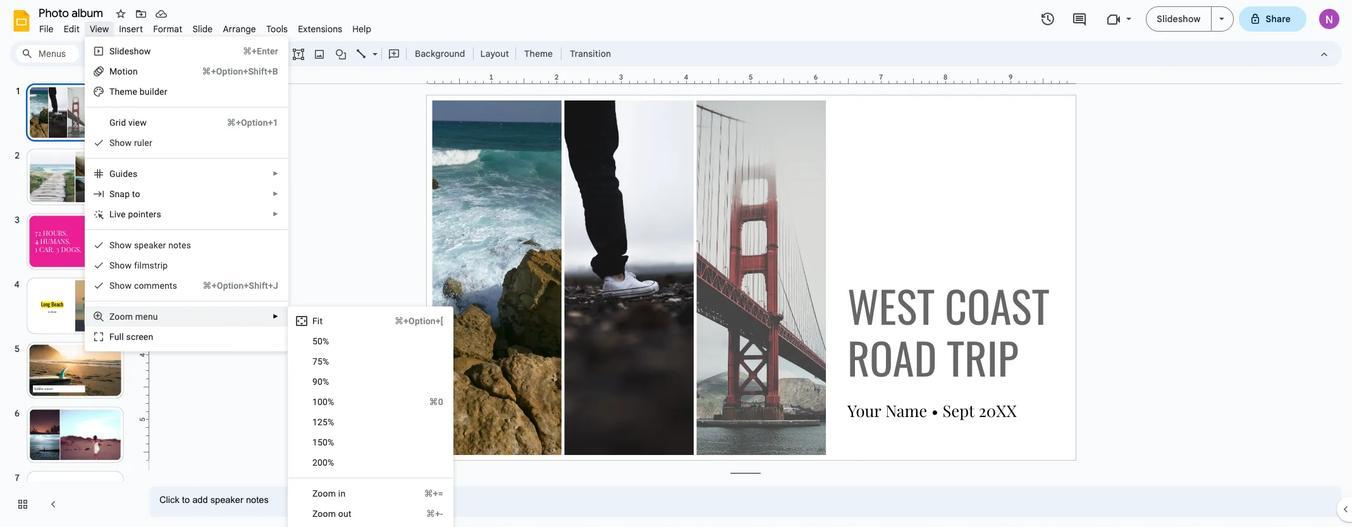 Task type: vqa. For each thing, say whether or not it's contained in the screenshot.
Slideshow p element
yes



Task type: describe. For each thing, give the bounding box(es) containing it.
extensions menu item
[[293, 22, 347, 37]]

theme button
[[519, 44, 559, 63]]

show for show r uler
[[109, 138, 132, 148]]

edit menu item
[[59, 22, 85, 37]]

zoom ou t
[[312, 509, 351, 519]]

insert image image
[[312, 45, 327, 63]]

show for show speaker n otes
[[109, 240, 132, 250]]

speaker
[[134, 240, 166, 250]]

⌘0 element
[[414, 396, 443, 409]]

full screen u element
[[109, 332, 157, 342]]

theme
[[524, 48, 553, 59]]

insert menu item
[[114, 22, 148, 37]]

ll
[[119, 332, 124, 342]]

► for l ive pointers
[[273, 211, 279, 218]]

⌘+option+shift+b
[[202, 66, 278, 77]]

grid view g element
[[109, 118, 150, 128]]

50% 1 element
[[312, 336, 333, 347]]

slide menu item
[[187, 22, 218, 37]]

file menu item
[[34, 22, 59, 37]]

50%
[[312, 336, 329, 347]]

n for n
[[168, 240, 173, 250]]

f
[[134, 261, 137, 271]]

z
[[109, 312, 115, 322]]

⌘+hyphen element
[[411, 508, 443, 521]]

background
[[415, 48, 465, 59]]

gui
[[109, 169, 123, 179]]

125% 5 element
[[312, 417, 338, 428]]

rid
[[116, 118, 126, 128]]

oom
[[115, 312, 133, 322]]

motion
[[109, 66, 138, 77]]

ou
[[338, 509, 348, 519]]

t
[[348, 509, 351, 519]]

75% 2 element
[[312, 357, 333, 367]]

transition button
[[564, 44, 617, 63]]

⌘+equals element
[[409, 488, 443, 500]]

⌘+option+shift+j
[[203, 281, 278, 291]]

edit
[[64, 23, 80, 35]]

insert
[[119, 23, 143, 35]]

share button
[[1239, 6, 1307, 32]]

⌘+option+shift+j element
[[188, 280, 278, 292]]

⌘+-
[[426, 509, 443, 519]]

arrange
[[223, 23, 256, 35]]

background button
[[409, 44, 471, 63]]

g
[[109, 118, 116, 128]]

show for show f ilmstrip
[[109, 261, 132, 271]]

⌘+enter
[[243, 46, 278, 56]]

150%
[[312, 438, 334, 448]]

select line image
[[369, 46, 378, 50]]

⌘+option+left bracket element
[[379, 315, 443, 328]]

f for u
[[109, 332, 114, 342]]

200% 7 element
[[312, 458, 338, 468]]

show f ilmstrip
[[109, 261, 168, 271]]

zoom in i element
[[312, 489, 349, 499]]

r
[[134, 138, 137, 148]]

slide
[[193, 23, 213, 35]]

u
[[114, 332, 119, 342]]

show filmstrip f element
[[109, 261, 172, 271]]

transition
[[570, 48, 611, 59]]

to
[[132, 189, 140, 199]]

otes
[[173, 240, 191, 250]]

e
[[132, 87, 137, 97]]

menu containing slideshow
[[85, 37, 288, 352]]

ilmstrip
[[137, 261, 168, 271]]

m
[[125, 87, 132, 97]]

theme builder m element
[[109, 87, 171, 97]]

slideshow p element
[[109, 46, 155, 56]]

file
[[39, 23, 54, 35]]

help menu item
[[347, 22, 376, 37]]

extensions
[[298, 23, 342, 35]]

layout button
[[477, 44, 513, 63]]

view
[[128, 118, 147, 128]]



Task type: locate. For each thing, give the bounding box(es) containing it.
i
[[338, 489, 341, 499]]

show for show c omments
[[109, 281, 132, 291]]

Menus field
[[16, 45, 79, 63]]

0 horizontal spatial f
[[109, 332, 114, 342]]

show comments c element
[[109, 281, 181, 291]]

show left f
[[109, 261, 132, 271]]

the
[[109, 87, 125, 97]]

arrange menu item
[[218, 22, 261, 37]]

g rid view
[[109, 118, 147, 128]]

screen
[[126, 332, 153, 342]]

builder
[[140, 87, 167, 97]]

menu bar
[[34, 16, 376, 37]]

1 vertical spatial zoom
[[312, 509, 336, 519]]

1 zoom from the top
[[312, 489, 336, 499]]

1 vertical spatial slideshow
[[109, 46, 151, 56]]

layout
[[480, 48, 509, 59]]

90% 3 element
[[312, 377, 333, 387]]

navigation
[[0, 71, 139, 527]]

4 ► from the top
[[273, 313, 279, 320]]

guides d element
[[109, 169, 141, 179]]

n up 'ou'
[[341, 489, 346, 499]]

omments
[[139, 281, 177, 291]]

⌘+option+shift+b element
[[187, 65, 278, 78]]

view
[[90, 23, 109, 35]]

c
[[134, 281, 139, 291]]

►
[[273, 170, 279, 177], [273, 190, 279, 197], [273, 211, 279, 218], [273, 313, 279, 320]]

pointers
[[128, 209, 161, 219]]

Star checkbox
[[112, 5, 130, 23]]

tools menu item
[[261, 22, 293, 37]]

d
[[123, 169, 128, 179]]

menu containing f
[[288, 307, 453, 527]]

0 vertical spatial n
[[168, 240, 173, 250]]

12
[[312, 417, 323, 428]]

zoom left i
[[312, 489, 336, 499]]

► for es
[[273, 170, 279, 177]]

3 ► from the top
[[273, 211, 279, 218]]

1 vertical spatial n
[[341, 489, 346, 499]]

1 ► from the top
[[273, 170, 279, 177]]

1 vertical spatial f
[[109, 332, 114, 342]]

n right speaker
[[168, 240, 173, 250]]

application containing slideshow
[[0, 0, 1352, 527]]

show c omments
[[109, 281, 177, 291]]

f up 50%
[[312, 316, 317, 326]]

n
[[168, 240, 173, 250], [341, 489, 346, 499]]

2 zoom from the top
[[312, 509, 336, 519]]

zoom menu z element
[[109, 312, 162, 322]]

snap to
[[109, 189, 140, 199]]

1 show from the top
[[109, 138, 132, 148]]

slideshow
[[1157, 13, 1201, 25], [109, 46, 151, 56]]

l ive pointers
[[109, 209, 161, 219]]

presentation options image
[[1219, 18, 1224, 20]]

help
[[352, 23, 371, 35]]

200%
[[312, 458, 334, 468]]

z oom menu
[[109, 312, 158, 322]]

zoom for zoom ou t
[[312, 509, 336, 519]]

navigation inside application
[[0, 71, 139, 527]]

show left c at the left of page
[[109, 281, 132, 291]]

%
[[328, 417, 334, 428]]

main toolbar
[[78, 44, 617, 63]]

zoom out t element
[[312, 509, 355, 519]]

⌘+enter element
[[228, 45, 278, 58]]

f for it
[[312, 316, 317, 326]]

f left ll
[[109, 332, 114, 342]]

2 ► from the top
[[273, 190, 279, 197]]

0 horizontal spatial n
[[168, 240, 173, 250]]

⌘+option+1 element
[[212, 116, 278, 129]]

zoom i n
[[312, 489, 346, 499]]

snap
[[109, 189, 130, 199]]

uler
[[137, 138, 152, 148]]

f u ll screen
[[109, 332, 153, 342]]

slideshow inside slideshow button
[[1157, 13, 1201, 25]]

⌘0
[[429, 397, 443, 407]]

motion a element
[[109, 66, 142, 77]]

90%
[[312, 377, 329, 387]]

0 vertical spatial f
[[312, 316, 317, 326]]

show up show f ilmstrip
[[109, 240, 132, 250]]

menu bar banner
[[0, 0, 1352, 527]]

1 horizontal spatial n
[[341, 489, 346, 499]]

show r uler
[[109, 138, 152, 148]]

menu
[[85, 37, 288, 352], [288, 307, 453, 527]]

⌘+option+1
[[227, 118, 278, 128]]

live pointers l element
[[109, 209, 165, 219]]

► for z oom menu
[[273, 313, 279, 320]]

zoom left 'ou'
[[312, 509, 336, 519]]

show ruler r element
[[109, 138, 156, 148]]

ive
[[114, 209, 126, 219]]

menu bar inside menu bar banner
[[34, 16, 376, 37]]

⌘+option+[
[[395, 316, 443, 326]]

format menu item
[[148, 22, 187, 37]]

es
[[128, 169, 137, 179]]

tools
[[266, 23, 288, 35]]

gui d es
[[109, 169, 137, 179]]

fit f element
[[312, 316, 326, 326]]

f
[[312, 316, 317, 326], [109, 332, 114, 342]]

1 horizontal spatial f
[[312, 316, 317, 326]]

zoom for zoom i n
[[312, 489, 336, 499]]

12 5 %
[[312, 417, 334, 428]]

zoom
[[312, 489, 336, 499], [312, 509, 336, 519]]

l
[[109, 209, 114, 219]]

3 show from the top
[[109, 261, 132, 271]]

menu
[[135, 312, 158, 322]]

f it
[[312, 316, 323, 326]]

share
[[1266, 13, 1291, 25]]

slideshow button
[[1146, 6, 1211, 32]]

show speaker notes n element
[[109, 240, 195, 250]]

150% 6 element
[[312, 438, 338, 448]]

0 vertical spatial zoom
[[312, 489, 336, 499]]

slideshow left presentation options image
[[1157, 13, 1201, 25]]

1 horizontal spatial slideshow
[[1157, 13, 1201, 25]]

application
[[0, 0, 1352, 527]]

slideshow for slideshow p element
[[109, 46, 151, 56]]

snap to x element
[[109, 189, 144, 199]]

0 vertical spatial slideshow
[[1157, 13, 1201, 25]]

it
[[317, 316, 323, 326]]

Rename text field
[[34, 5, 111, 20]]

format
[[153, 23, 182, 35]]

slideshow for slideshow button
[[1157, 13, 1201, 25]]

n for i
[[341, 489, 346, 499]]

100% 4 element
[[312, 397, 338, 407]]

shape image
[[334, 45, 348, 63]]

2 show from the top
[[109, 240, 132, 250]]

show
[[109, 138, 132, 148], [109, 240, 132, 250], [109, 261, 132, 271], [109, 281, 132, 291]]

⌘+=
[[424, 489, 443, 499]]

0 horizontal spatial slideshow
[[109, 46, 151, 56]]

show speaker n otes
[[109, 240, 191, 250]]

view menu item
[[85, 22, 114, 37]]

show left r
[[109, 138, 132, 148]]

slideshow up motion a "element"
[[109, 46, 151, 56]]

4 show from the top
[[109, 281, 132, 291]]

menu bar containing file
[[34, 16, 376, 37]]

100%
[[312, 397, 334, 407]]

5
[[323, 417, 328, 428]]

75%
[[312, 357, 329, 367]]

the m e builder
[[109, 87, 167, 97]]



